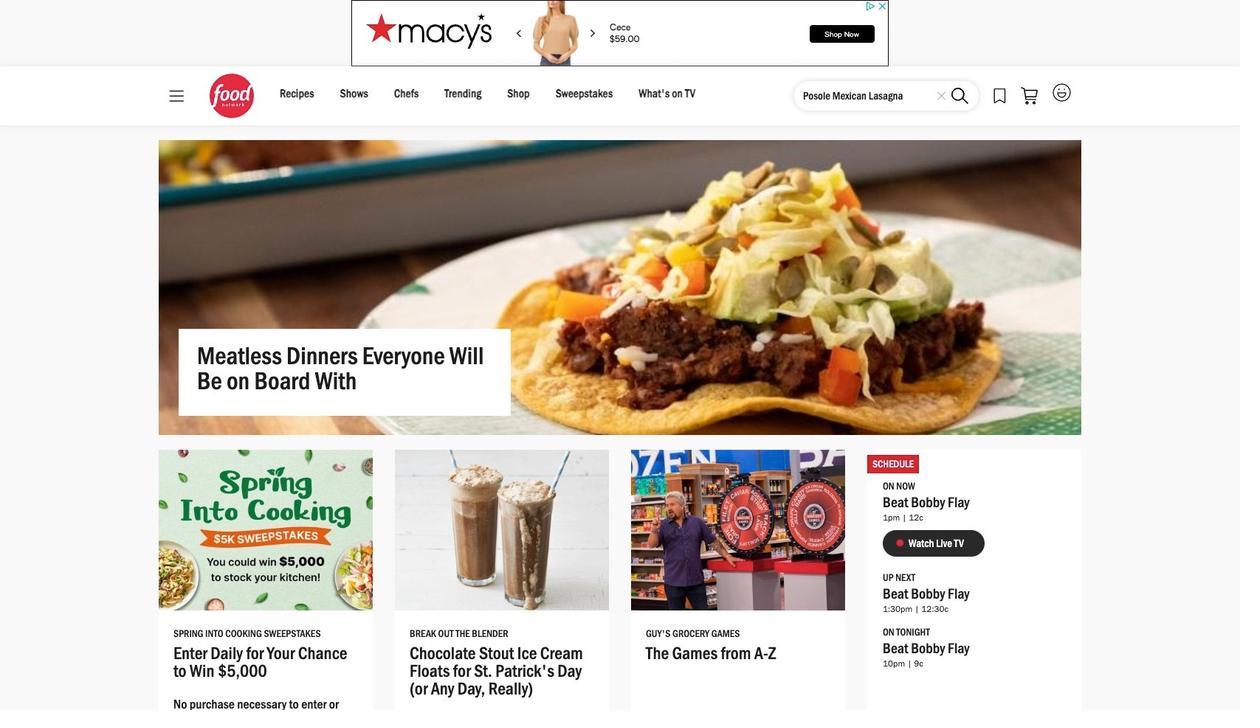 Task type: locate. For each thing, give the bounding box(es) containing it.
shopping list image
[[1021, 87, 1038, 105]]

clear search input image
[[938, 92, 946, 100]]

go to home page image
[[210, 74, 254, 118]]

list item
[[159, 450, 373, 711], [395, 450, 609, 711], [631, 450, 845, 711], [868, 450, 1082, 711]]

enter daily for your chance to win $5,000 image
[[159, 450, 373, 611]]

user profile menu image
[[1053, 84, 1071, 102]]



Task type: describe. For each thing, give the bounding box(es) containing it.
site search input text field
[[794, 81, 979, 111]]

main menu image
[[169, 90, 184, 102]]

meatless dinners everyone will be on board with image
[[159, 140, 1082, 436]]

chocolate stout ice cream floats for st. patrick's day (or any day, really) image
[[395, 450, 609, 611]]

submit site search image
[[951, 87, 968, 104]]

advertisement element
[[351, 0, 889, 66]]

the games from a-z image
[[631, 450, 845, 611]]

saves image
[[994, 88, 1006, 104]]



Task type: vqa. For each thing, say whether or not it's contained in the screenshot.
Shopping List image
yes



